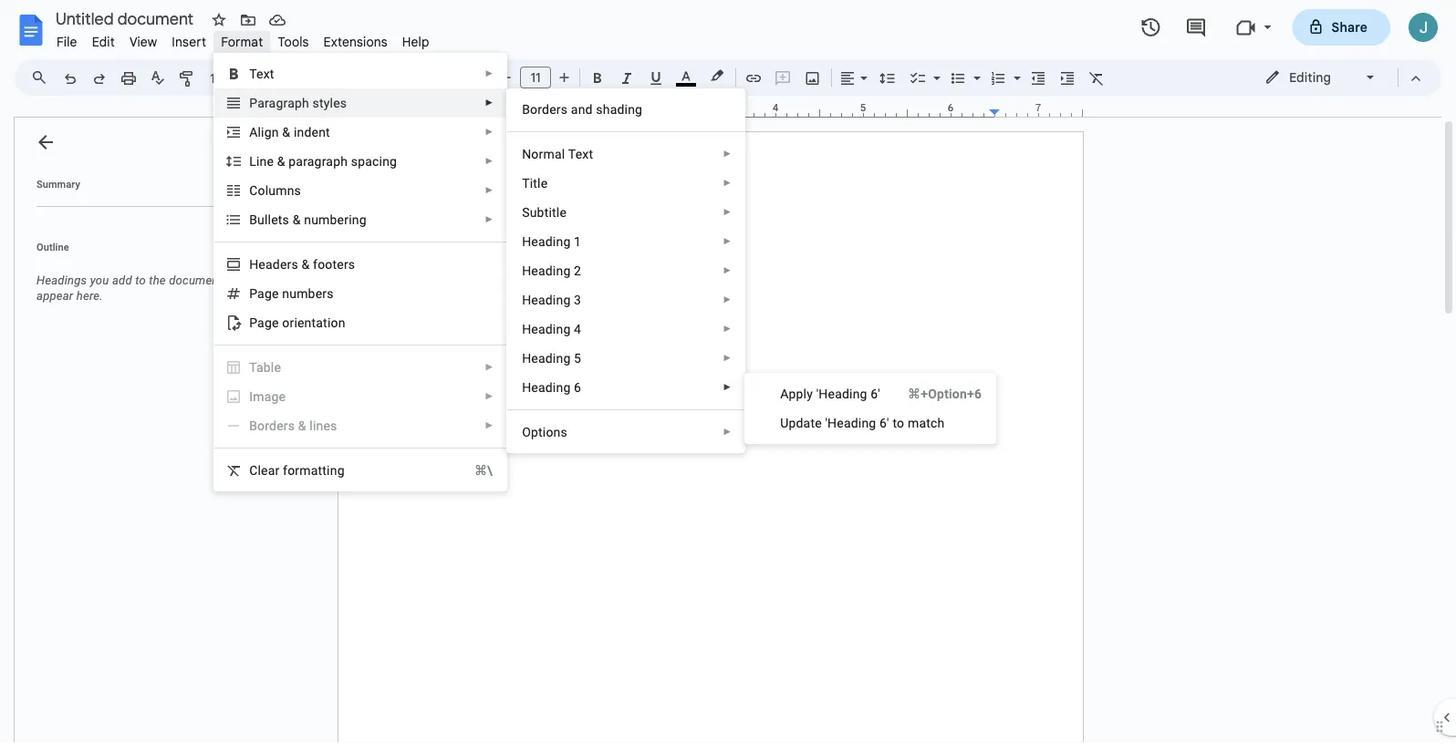 Task type: locate. For each thing, give the bounding box(es) containing it.
1 vertical spatial text
[[568, 146, 593, 161]]

heading for heading 2
[[522, 263, 571, 278]]

a lign & indent
[[249, 125, 330, 140]]

Font size text field
[[521, 67, 550, 88]]

0 vertical spatial 6'
[[871, 386, 880, 401]]

outline heading
[[15, 240, 263, 265]]

n ormal text
[[522, 146, 593, 161]]

line & paragraph spacing l element
[[249, 154, 402, 169]]

editing
[[1289, 69, 1331, 85]]

ptions
[[531, 425, 567, 440]]

insert image image
[[802, 65, 823, 90]]

1 vertical spatial to
[[893, 416, 904, 431]]

insert menu item
[[164, 31, 214, 52]]

► inside the table menu item
[[485, 362, 494, 373]]

text s element
[[249, 66, 280, 81]]

menu bar containing file
[[49, 24, 437, 54]]

heading
[[522, 234, 571, 249], [522, 263, 571, 278], [522, 292, 571, 307], [522, 322, 571, 337], [522, 351, 571, 366], [522, 380, 571, 395]]

page numbers u element
[[249, 286, 339, 301]]

view menu item
[[122, 31, 164, 52]]

5 heading from the top
[[522, 351, 571, 366]]

you
[[90, 274, 109, 287]]

heading up heading 4
[[522, 292, 571, 307]]

the
[[149, 274, 166, 287]]

format
[[221, 34, 263, 50]]

checklist menu image
[[929, 66, 941, 72]]

menu item
[[215, 382, 506, 411]]

0 vertical spatial a
[[249, 125, 258, 140]]

& left lines
[[298, 418, 306, 433]]

1 horizontal spatial to
[[893, 416, 904, 431]]

⌘backslash element
[[452, 462, 493, 480]]

page orientation
[[249, 315, 345, 330]]

lines
[[310, 418, 337, 433]]

summary
[[36, 178, 80, 190]]

right margin image
[[990, 103, 1082, 117]]

l
[[249, 154, 256, 169]]

1 vertical spatial s
[[282, 212, 289, 227]]

1 page from the top
[[249, 286, 279, 301]]

6'
[[871, 386, 880, 401], [880, 416, 889, 431]]

bulle t s & numbering
[[249, 212, 367, 227]]

match
[[908, 416, 945, 431]]

heading for heading 1
[[522, 234, 571, 249]]

age
[[264, 389, 286, 404]]

orders
[[530, 102, 568, 117]]

to left the
[[135, 274, 146, 287]]

o
[[522, 425, 531, 440]]

h eaders & footers
[[249, 257, 355, 272]]

s right bulle
[[282, 212, 289, 227]]

1 vertical spatial n
[[282, 286, 289, 301]]

to left "match"
[[893, 416, 904, 431]]

1
[[574, 234, 581, 249]]

& right the ine
[[277, 154, 285, 169]]

4 heading from the top
[[522, 322, 571, 337]]

6 heading from the top
[[522, 380, 571, 395]]

a pply 'heading 6'
[[780, 386, 880, 401]]

6
[[574, 380, 581, 395]]

0 horizontal spatial to
[[135, 274, 146, 287]]

1 horizontal spatial a
[[780, 386, 789, 401]]

line & paragraph spacing image
[[877, 65, 898, 90]]

0 horizontal spatial a
[[249, 125, 258, 140]]

headings
[[36, 274, 87, 287]]

heading for heading 4
[[522, 322, 571, 337]]

&
[[282, 125, 290, 140], [277, 154, 285, 169], [293, 212, 301, 227], [302, 257, 310, 272], [298, 418, 306, 433]]

text up 'p'
[[249, 66, 274, 81]]

to
[[135, 274, 146, 287], [893, 416, 904, 431]]

menu
[[214, 53, 507, 492], [506, 88, 746, 453], [745, 373, 996, 444]]

s right colum
[[294, 183, 301, 198]]

main toolbar
[[54, 0, 1111, 708]]

2 heading from the top
[[522, 263, 571, 278]]

b
[[522, 102, 530, 117]]

paragraph
[[289, 154, 348, 169]]

a up the u
[[780, 386, 789, 401]]

page
[[249, 286, 279, 301], [249, 315, 279, 330]]

highlight color image
[[707, 65, 727, 87]]

itle
[[530, 176, 548, 191]]

and
[[571, 102, 593, 117]]

1 vertical spatial 'heading
[[825, 416, 876, 431]]

s
[[522, 205, 530, 220]]

heading up heading 3
[[522, 263, 571, 278]]

ubtitle
[[530, 205, 567, 220]]

menu bar inside menu bar banner
[[49, 24, 437, 54]]

heading 1
[[522, 234, 581, 249]]

heading down subtitle s element
[[522, 234, 571, 249]]

outline
[[36, 241, 69, 253]]

menu bar
[[49, 24, 437, 54]]

heading down heading 5
[[522, 380, 571, 395]]

o ptions
[[522, 425, 567, 440]]

extensions menu item
[[316, 31, 395, 52]]

0 vertical spatial n
[[287, 183, 294, 198]]

menu bar banner
[[0, 0, 1456, 744]]

page left u
[[249, 286, 279, 301]]

application
[[0, 0, 1456, 744]]

t
[[522, 176, 530, 191]]

h
[[249, 257, 259, 272]]

& inside menu item
[[298, 418, 306, 433]]

c lear formatting
[[249, 463, 345, 478]]

text
[[249, 66, 274, 81], [568, 146, 593, 161]]

n up bulle t s & numbering in the top of the page
[[287, 183, 294, 198]]

►
[[485, 68, 494, 79], [485, 98, 494, 108], [485, 127, 494, 137], [723, 149, 732, 159], [485, 156, 494, 166], [723, 178, 732, 188], [485, 185, 494, 196], [723, 207, 732, 218], [485, 214, 494, 225], [723, 236, 732, 247], [723, 265, 732, 276], [723, 295, 732, 305], [723, 324, 732, 334], [723, 353, 732, 364], [485, 362, 494, 373], [723, 382, 732, 393], [485, 391, 494, 402], [485, 421, 494, 431], [723, 427, 732, 437]]

0 horizontal spatial s
[[282, 212, 289, 227]]

s ubtitle
[[522, 205, 567, 220]]

text right ormal
[[568, 146, 593, 161]]

s
[[294, 183, 301, 198], [282, 212, 289, 227]]

a for lign
[[249, 125, 258, 140]]

align & indent image
[[838, 65, 858, 90]]

0 vertical spatial to
[[135, 274, 146, 287]]

1 vertical spatial a
[[780, 386, 789, 401]]

6' for a pply 'heading 6'
[[871, 386, 880, 401]]

a for pply
[[780, 386, 789, 401]]

tools
[[278, 34, 309, 50]]

a down 'p'
[[249, 125, 258, 140]]

1 heading from the top
[[522, 234, 571, 249]]

'heading
[[816, 386, 867, 401], [825, 416, 876, 431]]

clear formatting c element
[[249, 463, 350, 478]]

menu containing b
[[506, 88, 746, 453]]

1 horizontal spatial text
[[568, 146, 593, 161]]

& for lign
[[282, 125, 290, 140]]

heading 4
[[522, 322, 581, 337]]

apply 'heading 6' a element
[[780, 386, 886, 401]]

1 vertical spatial page
[[249, 315, 279, 330]]

heading 2 2 element
[[522, 263, 587, 278]]

columns n element
[[249, 183, 307, 198]]

tools menu item
[[270, 31, 316, 52]]

Zoom text field
[[205, 66, 249, 91]]

heading 1 1 element
[[522, 234, 587, 249]]

b orders and shading
[[522, 102, 642, 117]]

t itle
[[522, 176, 548, 191]]

0 vertical spatial 'heading
[[816, 386, 867, 401]]

page down page n u mbers
[[249, 315, 279, 330]]

heading 3 3 element
[[522, 292, 587, 307]]

u
[[289, 286, 297, 301]]

heading 3
[[522, 292, 581, 307]]

p aragraph styles
[[249, 95, 347, 110]]

bullets & numbering t element
[[249, 212, 372, 227]]

'heading up u pdate 'heading 6' to match
[[816, 386, 867, 401]]

⌘+option+6
[[908, 386, 982, 401]]

title t element
[[522, 176, 553, 191]]

'heading for pply
[[816, 386, 867, 401]]

1 horizontal spatial s
[[294, 183, 301, 198]]

0 horizontal spatial text
[[249, 66, 274, 81]]

0 vertical spatial page
[[249, 286, 279, 301]]

borders and shading b element
[[522, 102, 648, 117]]

0 vertical spatial s
[[294, 183, 301, 198]]

update 'heading 6' to match u element
[[780, 416, 950, 431]]

s for t
[[282, 212, 289, 227]]

u pdate 'heading 6' to match
[[780, 416, 945, 431]]

borders & lines
[[249, 418, 337, 433]]

& right the t
[[293, 212, 301, 227]]

normal text n element
[[522, 146, 599, 161]]

view
[[129, 34, 157, 50]]

6' left "match"
[[880, 416, 889, 431]]

help menu item
[[395, 31, 437, 52]]

menu containing text
[[214, 53, 507, 492]]

borders & lines q element
[[249, 418, 343, 433]]

bulleted list menu image
[[969, 66, 981, 72]]

1 vertical spatial 6'
[[880, 416, 889, 431]]

'heading down apply 'heading 6' a element
[[825, 416, 876, 431]]

heading 2
[[522, 263, 581, 278]]

heading for heading 5
[[522, 351, 571, 366]]

styles
[[313, 95, 347, 110]]

n for u
[[282, 286, 289, 301]]

heading down heading 3
[[522, 322, 571, 337]]

a
[[249, 125, 258, 140], [780, 386, 789, 401]]

6' up 'update 'heading 6' to match u' element
[[871, 386, 880, 401]]

& right eaders
[[302, 257, 310, 272]]

2 page from the top
[[249, 315, 279, 330]]

3 heading from the top
[[522, 292, 571, 307]]

& right lign
[[282, 125, 290, 140]]

heading up heading 6
[[522, 351, 571, 366]]

indent
[[294, 125, 330, 140]]

insert
[[172, 34, 206, 50]]

document
[[169, 274, 223, 287]]

Zoom field
[[203, 65, 271, 92]]

n left mbers
[[282, 286, 289, 301]]

n
[[287, 183, 294, 198], [282, 286, 289, 301]]

summary heading
[[36, 177, 80, 192]]

share
[[1332, 19, 1368, 35]]

6' for u pdate 'heading 6' to match
[[880, 416, 889, 431]]



Task type: describe. For each thing, give the bounding box(es) containing it.
Star checkbox
[[206, 7, 232, 33]]

heading 6 6 element
[[522, 380, 587, 395]]

heading 4 4 element
[[522, 322, 587, 337]]

subtitle s element
[[522, 205, 572, 220]]

will
[[226, 274, 244, 287]]

to inside headings you add to the document will appear here.
[[135, 274, 146, 287]]

heading 5
[[522, 351, 581, 366]]

n for s
[[287, 183, 294, 198]]

headers & footers h element
[[249, 257, 361, 272]]

bulle
[[249, 212, 278, 227]]

s for n
[[294, 183, 301, 198]]

pdate
[[789, 416, 822, 431]]

edit menu item
[[85, 31, 122, 52]]

page n u mbers
[[249, 286, 334, 301]]

text color image
[[676, 65, 696, 87]]

page orientation 3 element
[[249, 315, 351, 330]]

m
[[253, 389, 264, 404]]

3
[[574, 292, 581, 307]]

u
[[780, 416, 789, 431]]

lign
[[258, 125, 279, 140]]

Font size field
[[520, 67, 558, 89]]

add
[[112, 274, 132, 287]]

Rename text field
[[49, 7, 204, 29]]

& for ine
[[277, 154, 285, 169]]

menu containing a
[[745, 373, 996, 444]]

orientation
[[282, 315, 345, 330]]

table
[[249, 360, 281, 375]]

menu item containing i
[[215, 382, 506, 411]]

appear
[[36, 289, 73, 303]]

align & indent a element
[[249, 125, 336, 140]]

lear
[[258, 463, 280, 478]]

Menus field
[[23, 65, 63, 90]]

c
[[249, 463, 258, 478]]

n
[[522, 146, 531, 161]]

paragraph styles p element
[[249, 95, 352, 110]]

4
[[574, 322, 581, 337]]

table 2 element
[[249, 360, 286, 375]]

mode and view toolbar
[[1251, 59, 1431, 96]]

⌘\
[[474, 463, 493, 478]]

borders & lines menu item
[[215, 411, 506, 441]]

page for page orientation
[[249, 315, 279, 330]]

i m age
[[249, 389, 286, 404]]

left margin image
[[338, 103, 431, 117]]

formatting
[[283, 463, 345, 478]]

aragraph
[[257, 95, 309, 110]]

edit
[[92, 34, 115, 50]]

borders
[[249, 418, 295, 433]]

i
[[249, 389, 253, 404]]

help
[[402, 34, 429, 50]]

heading for heading 6
[[522, 380, 571, 395]]

format menu item
[[214, 31, 270, 52]]

heading 5 5 element
[[522, 351, 587, 366]]

heading for heading 3
[[522, 292, 571, 307]]

⌘+option+6 element
[[886, 385, 982, 403]]

'heading for pdate
[[825, 416, 876, 431]]

shading
[[596, 102, 642, 117]]

► inside 'borders & lines' menu item
[[485, 421, 494, 431]]

page for page n u mbers
[[249, 286, 279, 301]]

here.
[[76, 289, 103, 303]]

numbering
[[304, 212, 367, 227]]

2
[[574, 263, 581, 278]]

editing button
[[1252, 64, 1389, 91]]

headings you add to the document will appear here.
[[36, 274, 244, 303]]

extensions
[[324, 34, 388, 50]]

image m element
[[249, 389, 291, 404]]

footers
[[313, 257, 355, 272]]

share button
[[1292, 9, 1390, 46]]

file
[[57, 34, 77, 50]]

ormal
[[531, 146, 565, 161]]

table menu item
[[215, 353, 506, 382]]

t
[[278, 212, 282, 227]]

file menu item
[[49, 31, 85, 52]]

5
[[574, 351, 581, 366]]

p
[[249, 95, 257, 110]]

ine
[[256, 154, 274, 169]]

l ine & paragraph spacing
[[249, 154, 397, 169]]

document outline element
[[15, 118, 263, 744]]

& for eaders
[[302, 257, 310, 272]]

spacing
[[351, 154, 397, 169]]

application containing share
[[0, 0, 1456, 744]]

pply
[[789, 386, 813, 401]]

heading 6
[[522, 380, 581, 395]]

colum n s
[[249, 183, 301, 198]]

eaders
[[259, 257, 298, 272]]

0 vertical spatial text
[[249, 66, 274, 81]]

mbers
[[297, 286, 334, 301]]

colum
[[249, 183, 287, 198]]

options o element
[[522, 425, 573, 440]]



Task type: vqa. For each thing, say whether or not it's contained in the screenshot.
Menu containing B
yes



